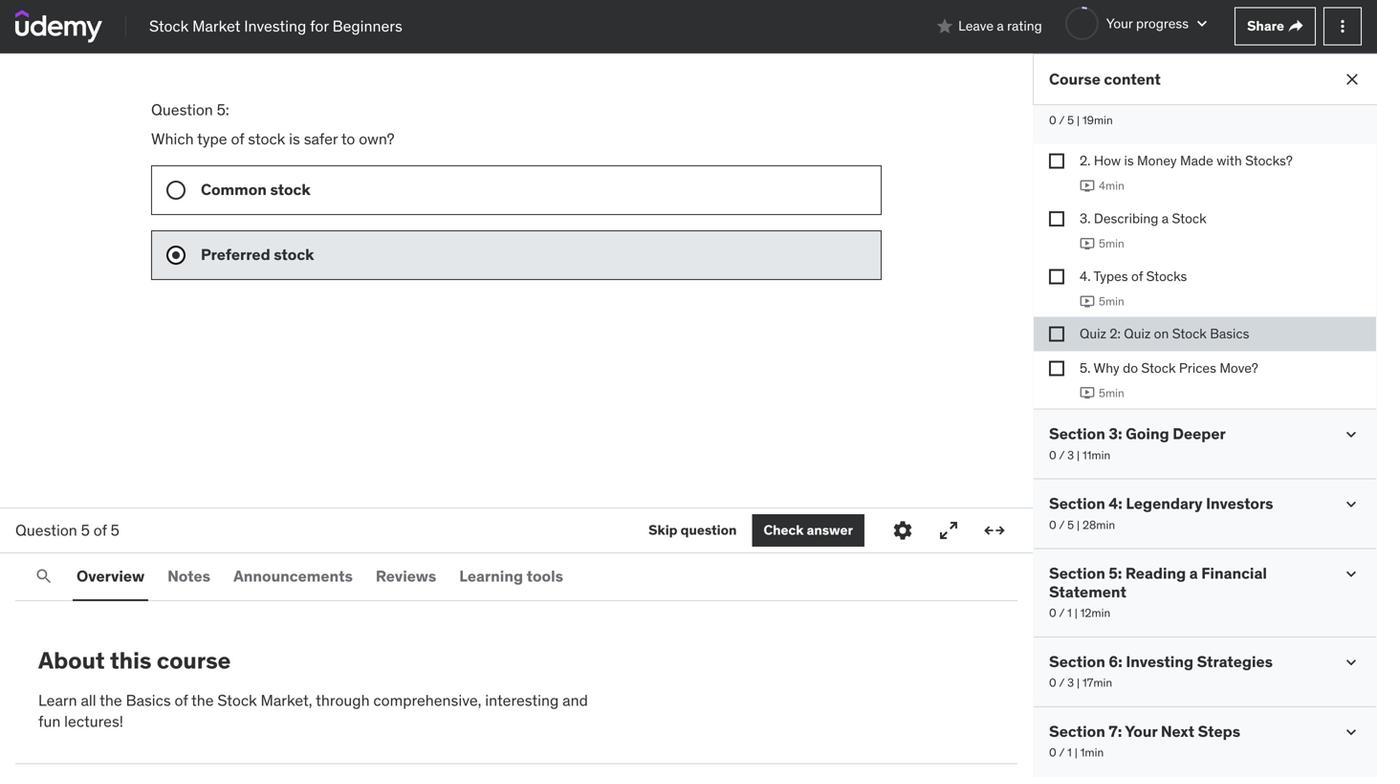 Task type: describe. For each thing, give the bounding box(es) containing it.
all
[[81, 691, 96, 711]]

stock inside "link"
[[149, 16, 189, 36]]

xsmall image inside share button
[[1289, 19, 1304, 34]]

announcements button
[[230, 554, 357, 600]]

fullscreen image
[[938, 519, 960, 542]]

2.
[[1080, 152, 1091, 169]]

3.
[[1080, 210, 1091, 227]]

beginners
[[333, 16, 403, 36]]

leave
[[959, 17, 994, 35]]

section 3: going deeper 0 / 3 | 11min
[[1049, 424, 1226, 463]]

this
[[110, 647, 152, 675]]

steps
[[1198, 722, 1241, 742]]

| for section 4: legendary investors
[[1077, 518, 1080, 533]]

4min
[[1099, 178, 1125, 193]]

section for section 6: investing strategies
[[1049, 652, 1106, 672]]

notes
[[168, 567, 211, 586]]

| inside section 5: reading a financial statement 0 / 1 | 12min
[[1075, 606, 1078, 621]]

going
[[1126, 424, 1170, 444]]

safer
[[304, 129, 338, 149]]

course
[[1049, 69, 1101, 89]]

financial
[[1202, 564, 1267, 584]]

common stock
[[201, 180, 314, 199]]

investing for for
[[244, 16, 306, 36]]

0 inside section 5: reading a financial statement 0 / 1 | 12min
[[1049, 606, 1057, 621]]

section 2: stock basics button
[[1049, 89, 1220, 109]]

small image for section 4: legendary investors
[[1342, 495, 1361, 514]]

stock for preferred
[[274, 245, 314, 264]]

section for section 5: reading a financial statement
[[1049, 564, 1106, 584]]

do
[[1123, 359, 1138, 377]]

about this course
[[38, 647, 231, 675]]

/ inside section 7: your next steps 0 / 1 | 1min
[[1059, 746, 1065, 761]]

learn all the basics of the stock market, through comprehensive, interesting and fun lectures!
[[38, 691, 588, 732]]

interesting
[[485, 691, 559, 711]]

small image for section 6: investing strategies
[[1342, 653, 1361, 672]]

udemy image
[[15, 10, 102, 43]]

section 3: going deeper button
[[1049, 424, 1226, 444]]

section 4: legendary investors button
[[1049, 494, 1274, 514]]

overview
[[77, 567, 145, 586]]

preferred stock
[[201, 245, 318, 264]]

1 inside section 7: your next steps 0 / 1 | 1min
[[1068, 746, 1072, 761]]

| inside section 7: your next steps 0 / 1 | 1min
[[1075, 746, 1078, 761]]

which
[[151, 129, 194, 149]]

section 5: reading a financial statement 0 / 1 | 12min
[[1049, 564, 1267, 621]]

section 4: legendary investors 0 / 5 | 28min
[[1049, 494, 1274, 533]]

stock for common
[[270, 180, 311, 199]]

small image for section 7: your next steps
[[1342, 723, 1361, 742]]

1 vertical spatial a
[[1162, 210, 1169, 227]]

legendary
[[1126, 494, 1203, 514]]

check
[[764, 522, 804, 539]]

| for section 6: investing strategies
[[1077, 676, 1080, 691]]

announcements
[[233, 567, 353, 586]]

3. describing a stock
[[1080, 210, 1207, 227]]

3:
[[1109, 424, 1123, 444]]

reading
[[1126, 564, 1186, 584]]

question 5: which type of stock is safer to own?
[[151, 100, 398, 149]]

prices
[[1179, 359, 1217, 377]]

close course content sidebar image
[[1343, 70, 1362, 89]]

7:
[[1109, 722, 1122, 742]]

your progress
[[1107, 15, 1189, 32]]

| for section 2: stock basics
[[1077, 113, 1080, 128]]

1 inside section 5: reading a financial statement 0 / 1 | 12min
[[1068, 606, 1072, 621]]

xsmall image for 2. how is money made with stocks?
[[1049, 154, 1065, 169]]

reviews button
[[372, 554, 440, 600]]

section 7: your next steps 0 / 1 | 1min
[[1049, 722, 1241, 761]]

5.
[[1080, 359, 1091, 377]]

learning
[[459, 567, 523, 586]]

leave a rating
[[959, 17, 1043, 35]]

through
[[316, 691, 370, 711]]

11min
[[1083, 448, 1111, 463]]

of inside learn all the basics of the stock market, through comprehensive, interesting and fun lectures!
[[175, 691, 188, 711]]

stock inside question 5: which type of stock is safer to own?
[[248, 129, 285, 149]]

market
[[192, 16, 240, 36]]

question 5 of 5
[[15, 521, 119, 540]]

0 horizontal spatial xsmall image
[[1049, 211, 1065, 227]]

xsmall image for 4. types of stocks
[[1049, 269, 1065, 284]]

deeper
[[1173, 424, 1226, 444]]

0 inside section 7: your next steps 0 / 1 | 1min
[[1049, 746, 1057, 761]]

1 the from the left
[[100, 691, 122, 711]]

reviews
[[376, 567, 436, 586]]

check answer
[[764, 522, 853, 539]]

question for question 5: which type of stock is safer to own?
[[151, 100, 213, 120]]

share button
[[1235, 7, 1316, 45]]

play types of stocks image
[[1080, 294, 1095, 309]]

1min
[[1081, 746, 1104, 761]]

small image inside your progress dropdown button
[[1193, 14, 1212, 33]]

28min
[[1083, 518, 1116, 533]]

own?
[[359, 129, 395, 149]]

your inside dropdown button
[[1107, 15, 1133, 32]]

5 inside section 4: legendary investors 0 / 5 | 28min
[[1068, 518, 1074, 533]]

2: for quiz
[[1110, 325, 1121, 343]]

overview button
[[73, 554, 148, 600]]

about
[[38, 647, 105, 675]]

6:
[[1109, 652, 1123, 672]]

section 6: investing strategies button
[[1049, 652, 1273, 672]]

5. why do stock prices move?
[[1080, 359, 1259, 377]]

tools
[[527, 567, 563, 586]]

stock down "2. how is money made with stocks?"
[[1172, 210, 1207, 227]]

1 vertical spatial basics
[[1210, 325, 1250, 343]]

section for section 3: going deeper
[[1049, 424, 1106, 444]]

skip question button
[[649, 515, 737, 547]]

stock right do
[[1142, 359, 1176, 377]]

money
[[1137, 152, 1177, 169]]

comprehensive,
[[374, 691, 482, 711]]

leave a rating button
[[936, 3, 1043, 49]]

stock inside learn all the basics of the stock market, through comprehensive, interesting and fun lectures!
[[218, 691, 257, 711]]

section 6: investing strategies 0 / 3 | 17min
[[1049, 652, 1273, 691]]

common
[[201, 180, 267, 199]]

1 quiz from the left
[[1080, 325, 1107, 343]]

made
[[1180, 152, 1214, 169]]

0 for section 2: stock basics
[[1049, 113, 1057, 128]]

5min for describing
[[1099, 236, 1125, 251]]

skip question
[[649, 522, 737, 539]]

5 inside section 2: stock basics 0 / 5 | 19min
[[1068, 113, 1074, 128]]

xsmall image for 5. why do stock prices move?
[[1049, 361, 1065, 376]]

/ inside section 5: reading a financial statement 0 / 1 | 12min
[[1059, 606, 1065, 621]]



Task type: locate. For each thing, give the bounding box(es) containing it.
1 / from the top
[[1059, 113, 1065, 128]]

1 horizontal spatial is
[[1124, 152, 1134, 169]]

investing left for
[[244, 16, 306, 36]]

question inside question 5: which type of stock is safer to own?
[[151, 100, 213, 120]]

statement
[[1049, 582, 1127, 602]]

types
[[1094, 268, 1128, 285]]

| left 1min
[[1075, 746, 1078, 761]]

section for section 2: stock basics
[[1049, 89, 1106, 109]]

question
[[681, 522, 737, 539]]

5:
[[217, 100, 229, 120], [1109, 564, 1122, 584]]

0 vertical spatial xsmall image
[[1289, 19, 1304, 34]]

/ for section 2: stock basics
[[1059, 113, 1065, 128]]

| inside section 6: investing strategies 0 / 3 | 17min
[[1077, 676, 1080, 691]]

is right how
[[1124, 152, 1134, 169]]

1 vertical spatial question
[[15, 521, 77, 540]]

1 vertical spatial 1
[[1068, 746, 1072, 761]]

stock
[[149, 16, 189, 36], [1126, 89, 1169, 109], [1172, 210, 1207, 227], [1173, 325, 1207, 343], [1142, 359, 1176, 377], [218, 691, 257, 711]]

0 horizontal spatial investing
[[244, 16, 306, 36]]

small image inside leave a rating button
[[936, 17, 955, 36]]

0 vertical spatial is
[[289, 129, 300, 149]]

stock left 'market,'
[[218, 691, 257, 711]]

1 0 from the top
[[1049, 113, 1057, 128]]

basics inside section 2: stock basics 0 / 5 | 19min
[[1172, 89, 1220, 109]]

section up 17min
[[1049, 652, 1106, 672]]

stock inside section 2: stock basics 0 / 5 | 19min
[[1126, 89, 1169, 109]]

2 section from the top
[[1049, 424, 1106, 444]]

xsmall image right share
[[1289, 19, 1304, 34]]

3 for section 6: investing strategies
[[1068, 676, 1074, 691]]

a inside section 5: reading a financial statement 0 / 1 | 12min
[[1190, 564, 1198, 584]]

/
[[1059, 113, 1065, 128], [1059, 448, 1065, 463], [1059, 518, 1065, 533], [1059, 606, 1065, 621], [1059, 676, 1065, 691], [1059, 746, 1065, 761]]

stock market investing for beginners link
[[149, 16, 403, 37]]

5min
[[1099, 236, 1125, 251], [1099, 294, 1125, 309], [1099, 386, 1125, 401]]

of up overview
[[94, 521, 107, 540]]

quiz left on
[[1124, 325, 1151, 343]]

0 inside section 6: investing strategies 0 / 3 | 17min
[[1049, 676, 1057, 691]]

next
[[1161, 722, 1195, 742]]

5min for types
[[1099, 294, 1125, 309]]

stock right common
[[270, 180, 311, 199]]

rating
[[1008, 17, 1043, 35]]

4 0 from the top
[[1049, 606, 1057, 621]]

5: for question
[[217, 100, 229, 120]]

2 5min from the top
[[1099, 294, 1125, 309]]

on
[[1154, 325, 1169, 343]]

1 vertical spatial investing
[[1126, 652, 1194, 672]]

section inside section 5: reading a financial statement 0 / 1 | 12min
[[1049, 564, 1106, 584]]

1 horizontal spatial a
[[1162, 210, 1169, 227]]

xsmall image
[[1049, 154, 1065, 169], [1049, 269, 1065, 284], [1049, 327, 1065, 342], [1049, 361, 1065, 376]]

small image for section 3: going deeper
[[1342, 425, 1361, 444]]

| for section 3: going deeper
[[1077, 448, 1080, 463]]

section inside section 2: stock basics 0 / 5 | 19min
[[1049, 89, 1106, 109]]

3 inside section 3: going deeper 0 / 3 | 11min
[[1068, 448, 1074, 463]]

1 horizontal spatial xsmall image
[[1289, 19, 1304, 34]]

0 for section 4: legendary investors
[[1049, 518, 1057, 533]]

/ inside section 2: stock basics 0 / 5 | 19min
[[1059, 113, 1065, 128]]

3 left 17min
[[1068, 676, 1074, 691]]

0 vertical spatial question
[[151, 100, 213, 120]]

settings image
[[892, 519, 915, 542]]

investing inside section 6: investing strategies 0 / 3 | 17min
[[1126, 652, 1194, 672]]

6 section from the top
[[1049, 722, 1106, 742]]

0
[[1049, 113, 1057, 128], [1049, 448, 1057, 463], [1049, 518, 1057, 533], [1049, 606, 1057, 621], [1049, 676, 1057, 691], [1049, 746, 1057, 761]]

quiz down play types of stocks image on the right top of page
[[1080, 325, 1107, 343]]

course content
[[1049, 69, 1161, 89]]

0 vertical spatial a
[[997, 17, 1004, 35]]

3 section from the top
[[1049, 494, 1106, 514]]

course
[[157, 647, 231, 675]]

is inside question 5: which type of stock is safer to own?
[[289, 129, 300, 149]]

0 vertical spatial stock
[[248, 129, 285, 149]]

fun
[[38, 712, 61, 732]]

stock market investing for beginners
[[149, 16, 403, 36]]

5 0 from the top
[[1049, 676, 1057, 691]]

learning tools button
[[456, 554, 567, 600]]

small image
[[936, 17, 955, 36], [1342, 495, 1361, 514], [1342, 565, 1361, 584], [1342, 653, 1361, 672]]

5: inside question 5: which type of stock is safer to own?
[[217, 100, 229, 120]]

1 horizontal spatial the
[[191, 691, 214, 711]]

section up 28min
[[1049, 494, 1106, 514]]

3
[[1068, 448, 1074, 463], [1068, 676, 1074, 691]]

5min for why
[[1099, 386, 1125, 401]]

0 left 17min
[[1049, 676, 1057, 691]]

1 section from the top
[[1049, 89, 1106, 109]]

1 vertical spatial xsmall image
[[1049, 211, 1065, 227]]

section down course at the top right of page
[[1049, 89, 1106, 109]]

your
[[1107, 15, 1133, 32], [1125, 722, 1158, 742]]

sidebar element
[[1033, 5, 1378, 778]]

19min
[[1083, 113, 1113, 128]]

2: down course content
[[1109, 89, 1123, 109]]

1 1 from the top
[[1068, 606, 1072, 621]]

why
[[1094, 359, 1120, 377]]

3 left 11min
[[1068, 448, 1074, 463]]

| inside section 3: going deeper 0 / 3 | 11min
[[1077, 448, 1080, 463]]

0 inside section 2: stock basics 0 / 5 | 19min
[[1049, 113, 1057, 128]]

1 vertical spatial 5min
[[1099, 294, 1125, 309]]

1 vertical spatial stock
[[270, 180, 311, 199]]

5: for section
[[1109, 564, 1122, 584]]

of inside sidebar element
[[1132, 268, 1143, 285]]

5 section from the top
[[1049, 652, 1106, 672]]

0 left 28min
[[1049, 518, 1057, 533]]

the right all
[[100, 691, 122, 711]]

0 vertical spatial your
[[1107, 15, 1133, 32]]

| left 17min
[[1077, 676, 1080, 691]]

stocks
[[1147, 268, 1188, 285]]

is inside sidebar element
[[1124, 152, 1134, 169]]

/ inside section 4: legendary investors 0 / 5 | 28min
[[1059, 518, 1065, 533]]

basics down about this course
[[126, 691, 171, 711]]

answer
[[807, 522, 853, 539]]

1 vertical spatial 5:
[[1109, 564, 1122, 584]]

section up 11min
[[1049, 424, 1106, 444]]

0 vertical spatial 2:
[[1109, 89, 1123, 109]]

quiz 2: quiz on stock basics
[[1080, 325, 1250, 343]]

small image
[[1193, 14, 1212, 33], [1342, 90, 1361, 110], [1342, 425, 1361, 444], [1342, 723, 1361, 742]]

4.
[[1080, 268, 1091, 285]]

play describing a stock image
[[1080, 236, 1095, 251]]

question up search image
[[15, 521, 77, 540]]

4 xsmall image from the top
[[1049, 361, 1065, 376]]

of
[[231, 129, 244, 149], [1132, 268, 1143, 285], [94, 521, 107, 540], [175, 691, 188, 711]]

0 horizontal spatial quiz
[[1080, 325, 1107, 343]]

move?
[[1220, 359, 1259, 377]]

2: inside section 2: stock basics 0 / 5 | 19min
[[1109, 89, 1123, 109]]

expanded view image
[[983, 519, 1006, 542]]

basics for section 2: stock basics 0 / 5 | 19min
[[1172, 89, 1220, 109]]

4 section from the top
[[1049, 564, 1106, 584]]

3 5min from the top
[[1099, 386, 1125, 401]]

section inside section 6: investing strategies 0 / 3 | 17min
[[1049, 652, 1106, 672]]

5: up type
[[217, 100, 229, 120]]

1 horizontal spatial question
[[151, 100, 213, 120]]

section inside section 7: your next steps 0 / 1 | 1min
[[1049, 722, 1106, 742]]

0 vertical spatial 5min
[[1099, 236, 1125, 251]]

your left "progress"
[[1107, 15, 1133, 32]]

4:
[[1109, 494, 1123, 514]]

0 vertical spatial basics
[[1172, 89, 1220, 109]]

basics for learn all the basics of the stock market, through comprehensive, interesting and fun lectures!
[[126, 691, 171, 711]]

0 vertical spatial investing
[[244, 16, 306, 36]]

2: for section
[[1109, 89, 1123, 109]]

a inside button
[[997, 17, 1004, 35]]

a left the "rating" at the right top
[[997, 17, 1004, 35]]

section up 1min
[[1049, 722, 1106, 742]]

of inside question 5: which type of stock is safer to own?
[[231, 129, 244, 149]]

2: up why
[[1110, 325, 1121, 343]]

of right type
[[231, 129, 244, 149]]

2 xsmall image from the top
[[1049, 269, 1065, 284]]

stock right preferred
[[274, 245, 314, 264]]

search image
[[34, 567, 54, 586]]

0 for section 3: going deeper
[[1049, 448, 1057, 463]]

your progress button
[[1065, 7, 1212, 40]]

5 / from the top
[[1059, 676, 1065, 691]]

3 0 from the top
[[1049, 518, 1057, 533]]

strategies
[[1197, 652, 1273, 672]]

your right 7:
[[1125, 722, 1158, 742]]

0 horizontal spatial is
[[289, 129, 300, 149]]

1 horizontal spatial 5:
[[1109, 564, 1122, 584]]

/ for section 6: investing strategies
[[1059, 676, 1065, 691]]

3 for section 3: going deeper
[[1068, 448, 1074, 463]]

1 5min from the top
[[1099, 236, 1125, 251]]

investing right 6:
[[1126, 652, 1194, 672]]

section inside section 4: legendary investors 0 / 5 | 28min
[[1049, 494, 1106, 514]]

preferred
[[201, 245, 270, 264]]

12min
[[1081, 606, 1111, 621]]

lectures!
[[64, 712, 123, 732]]

0 inside section 4: legendary investors 0 / 5 | 28min
[[1049, 518, 1057, 533]]

a right reading
[[1190, 564, 1198, 584]]

3 / from the top
[[1059, 518, 1065, 533]]

with
[[1217, 152, 1242, 169]]

1 3 from the top
[[1068, 448, 1074, 463]]

/ inside section 6: investing strategies 0 / 3 | 17min
[[1059, 676, 1065, 691]]

1 vertical spatial 2:
[[1110, 325, 1121, 343]]

2 horizontal spatial a
[[1190, 564, 1198, 584]]

a
[[997, 17, 1004, 35], [1162, 210, 1169, 227], [1190, 564, 1198, 584]]

small image for section 5: reading a financial statement
[[1342, 565, 1361, 584]]

0 left 1min
[[1049, 746, 1057, 761]]

the down course
[[191, 691, 214, 711]]

learn
[[38, 691, 77, 711]]

question up the which
[[151, 100, 213, 120]]

investing for strategies
[[1126, 652, 1194, 672]]

is
[[289, 129, 300, 149], [1124, 152, 1134, 169]]

to
[[341, 129, 355, 149]]

4 / from the top
[[1059, 606, 1065, 621]]

for
[[310, 16, 329, 36]]

1 left 12min
[[1068, 606, 1072, 621]]

0 vertical spatial 5:
[[217, 100, 229, 120]]

section 2: stock basics 0 / 5 | 19min
[[1049, 89, 1220, 128]]

check answer button
[[752, 515, 865, 547]]

0 horizontal spatial question
[[15, 521, 77, 540]]

stock down content
[[1126, 89, 1169, 109]]

learning tools
[[459, 567, 563, 586]]

5
[[1068, 113, 1074, 128], [1068, 518, 1074, 533], [81, 521, 90, 540], [111, 521, 119, 540]]

2. how is money made with stocks?
[[1080, 152, 1293, 169]]

skip
[[649, 522, 678, 539]]

/ left 28min
[[1059, 518, 1065, 533]]

/ left 1min
[[1059, 746, 1065, 761]]

/ left 19min
[[1059, 113, 1065, 128]]

2 quiz from the left
[[1124, 325, 1151, 343]]

3 xsmall image from the top
[[1049, 327, 1065, 342]]

0 inside section 3: going deeper 0 / 3 | 11min
[[1049, 448, 1057, 463]]

share
[[1248, 17, 1285, 35]]

/ left 17min
[[1059, 676, 1065, 691]]

of down course
[[175, 691, 188, 711]]

2 vertical spatial 5min
[[1099, 386, 1125, 401]]

describing
[[1094, 210, 1159, 227]]

basics up "made"
[[1172, 89, 1220, 109]]

/ for section 4: legendary investors
[[1059, 518, 1065, 533]]

market,
[[261, 691, 312, 711]]

2 vertical spatial basics
[[126, 691, 171, 711]]

6 0 from the top
[[1049, 746, 1057, 761]]

3 inside section 6: investing strategies 0 / 3 | 17min
[[1068, 676, 1074, 691]]

| left 11min
[[1077, 448, 1080, 463]]

section
[[1049, 89, 1106, 109], [1049, 424, 1106, 444], [1049, 494, 1106, 514], [1049, 564, 1106, 584], [1049, 652, 1106, 672], [1049, 722, 1106, 742]]

play why do stock prices move? image
[[1080, 386, 1095, 401]]

section 5: reading a financial statement button
[[1049, 564, 1327, 602]]

2 0 from the top
[[1049, 448, 1057, 463]]

0 vertical spatial 3
[[1068, 448, 1074, 463]]

1 horizontal spatial investing
[[1126, 652, 1194, 672]]

2 / from the top
[[1059, 448, 1065, 463]]

basics inside learn all the basics of the stock market, through comprehensive, interesting and fun lectures!
[[126, 691, 171, 711]]

5min right play why do stock prices move? icon
[[1099, 386, 1125, 401]]

/ for section 3: going deeper
[[1059, 448, 1065, 463]]

2:
[[1109, 89, 1123, 109], [1110, 325, 1121, 343]]

stock right on
[[1173, 325, 1207, 343]]

section up 12min
[[1049, 564, 1106, 584]]

section for section 4: legendary investors
[[1049, 494, 1106, 514]]

which type of stock is safer to own? group
[[151, 165, 882, 280]]

section for section 7: your next steps
[[1049, 722, 1106, 742]]

0 horizontal spatial the
[[100, 691, 122, 711]]

of right the types
[[1132, 268, 1143, 285]]

| left 12min
[[1075, 606, 1078, 621]]

1 xsmall image from the top
[[1049, 154, 1065, 169]]

small image for section 2: stock basics
[[1342, 90, 1361, 110]]

2 the from the left
[[191, 691, 214, 711]]

1 horizontal spatial quiz
[[1124, 325, 1151, 343]]

a right describing
[[1162, 210, 1169, 227]]

2 3 from the top
[[1068, 676, 1074, 691]]

0 left 11min
[[1049, 448, 1057, 463]]

question
[[151, 100, 213, 120], [15, 521, 77, 540]]

0 horizontal spatial 5:
[[217, 100, 229, 120]]

5: inside section 5: reading a financial statement 0 / 1 | 12min
[[1109, 564, 1122, 584]]

1 vertical spatial 3
[[1068, 676, 1074, 691]]

question for question 5 of 5
[[15, 521, 77, 540]]

is left safer
[[289, 129, 300, 149]]

5: left reading
[[1109, 564, 1122, 584]]

0 horizontal spatial a
[[997, 17, 1004, 35]]

0 vertical spatial 1
[[1068, 606, 1072, 621]]

stock left the market at the left of the page
[[149, 16, 189, 36]]

content
[[1104, 69, 1161, 89]]

2 1 from the top
[[1068, 746, 1072, 761]]

1 vertical spatial is
[[1124, 152, 1134, 169]]

actions image
[[1334, 17, 1353, 36]]

1 left 1min
[[1068, 746, 1072, 761]]

2 vertical spatial stock
[[274, 245, 314, 264]]

1 vertical spatial your
[[1125, 722, 1158, 742]]

| left 28min
[[1077, 518, 1080, 533]]

4. types of stocks
[[1080, 268, 1188, 285]]

the
[[100, 691, 122, 711], [191, 691, 214, 711]]

0 left 19min
[[1049, 113, 1057, 128]]

/ left 11min
[[1059, 448, 1065, 463]]

your inside section 7: your next steps 0 / 1 | 1min
[[1125, 722, 1158, 742]]

| inside section 4: legendary investors 0 / 5 | 28min
[[1077, 518, 1080, 533]]

5min right play types of stocks image on the right top of page
[[1099, 294, 1125, 309]]

investing inside "link"
[[244, 16, 306, 36]]

notes button
[[164, 554, 214, 600]]

5min right play describing a stock image
[[1099, 236, 1125, 251]]

17min
[[1083, 676, 1113, 691]]

section 7: your next steps button
[[1049, 722, 1241, 742]]

stock up the common stock
[[248, 129, 285, 149]]

0 down statement
[[1049, 606, 1057, 621]]

section inside section 3: going deeper 0 / 3 | 11min
[[1049, 424, 1106, 444]]

0 for section 6: investing strategies
[[1049, 676, 1057, 691]]

| inside section 2: stock basics 0 / 5 | 19min
[[1077, 113, 1080, 128]]

2 vertical spatial a
[[1190, 564, 1198, 584]]

stocks?
[[1246, 152, 1293, 169]]

/ inside section 3: going deeper 0 / 3 | 11min
[[1059, 448, 1065, 463]]

basics up the "move?"
[[1210, 325, 1250, 343]]

stock
[[248, 129, 285, 149], [270, 180, 311, 199], [274, 245, 314, 264]]

xsmall image left 3.
[[1049, 211, 1065, 227]]

6 / from the top
[[1059, 746, 1065, 761]]

xsmall image
[[1289, 19, 1304, 34], [1049, 211, 1065, 227]]

| left 19min
[[1077, 113, 1080, 128]]

/ down statement
[[1059, 606, 1065, 621]]

1
[[1068, 606, 1072, 621], [1068, 746, 1072, 761]]

progress
[[1136, 15, 1189, 32]]

play how is money made with stocks? image
[[1080, 178, 1095, 194]]



Task type: vqa. For each thing, say whether or not it's contained in the screenshot.
the top Choose
no



